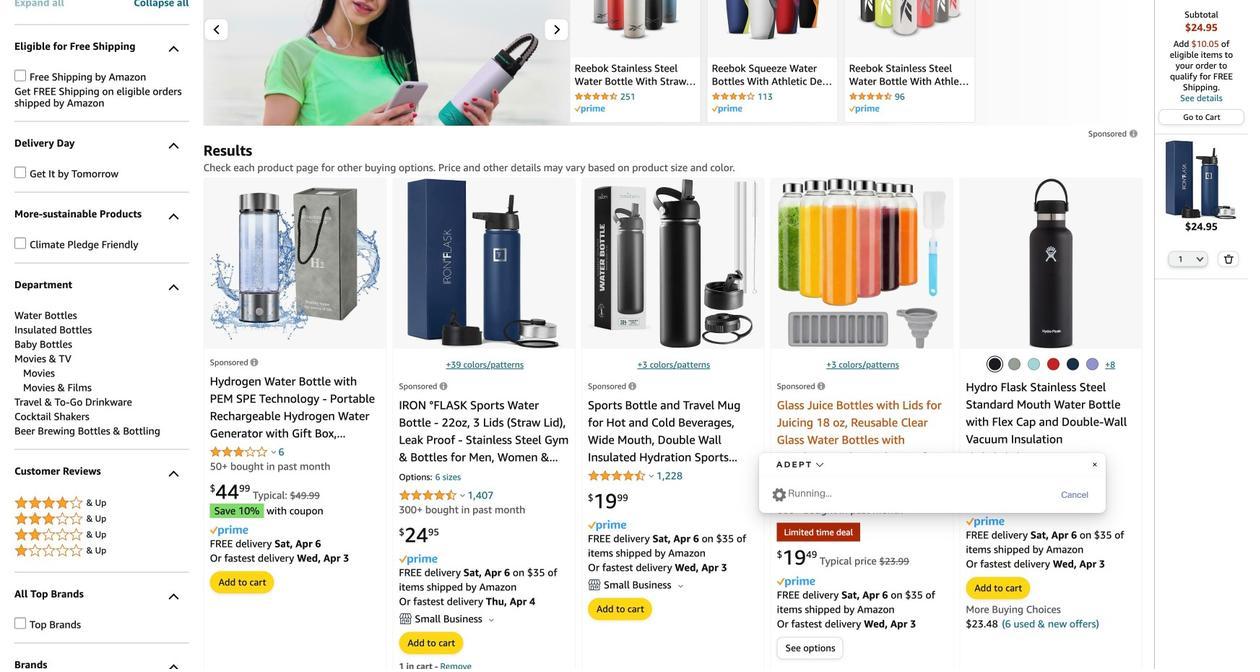 Task type: locate. For each thing, give the bounding box(es) containing it.
2 checkbox image from the top
[[14, 167, 26, 178]]

checkbox image for section collapse icon on the left of the page
[[14, 237, 26, 249]]

0 vertical spatial popover image
[[271, 450, 276, 454]]

list
[[160, 0, 1249, 126]]

popover image
[[271, 450, 276, 454], [460, 494, 465, 497]]

free delivery sat, apr 6 element
[[210, 538, 321, 549]]

None submit
[[1219, 252, 1239, 266]]

0 vertical spatial checkbox image
[[14, 70, 26, 81]]

4 section collapse image from the top
[[169, 471, 179, 481]]

1 horizontal spatial eligible for prime. image
[[850, 105, 880, 113]]

eligible for prime. image
[[712, 105, 743, 113]]

2 vertical spatial checkbox image
[[14, 237, 26, 249]]

1 horizontal spatial popover image
[[460, 494, 465, 497]]

0 horizontal spatial popover image
[[271, 450, 276, 454]]

1 vertical spatial popover image
[[460, 494, 465, 497]]

sponsored ad - hydrogen water bottle with pem spe technology - portable rechargeable hydrogen water generator with gift bo... image
[[210, 187, 380, 340]]

dropdown image
[[1197, 256, 1204, 262]]

0 horizontal spatial eligible for prime. image
[[575, 105, 605, 113]]

3 section collapse image from the top
[[169, 284, 179, 294]]

5 section collapse image from the top
[[169, 594, 179, 604]]

sponsored ad - iron °flask sports water bottle - 22oz, 3 lids (straw lid), leak proof - stainless steel gym & bottles for ... image
[[408, 178, 561, 349]]

1 checkbox image from the top
[[14, 70, 26, 81]]

checkbox image
[[14, 70, 26, 81], [14, 167, 26, 178], [14, 237, 26, 249]]

free delivery sat, apr 6 on $35 of items shipped by amazon element
[[966, 529, 1125, 555], [588, 532, 747, 559], [399, 567, 558, 593], [777, 589, 936, 615]]

sponsored ad - brewberry sports bottle and travel mug for hot and cold beverages, wide mouth, double wall insulated hydrat... image
[[588, 179, 758, 348]]

eligible for prime. image
[[575, 105, 605, 113], [850, 105, 880, 113]]

1 vertical spatial checkbox image
[[14, 167, 26, 178]]

or fastest delivery thu, apr 4 element
[[399, 595, 536, 607]]

delete image
[[1224, 254, 1235, 264]]

section collapse image
[[169, 46, 179, 56], [169, 143, 179, 153], [169, 284, 179, 294], [169, 471, 179, 481], [169, 594, 179, 604]]

3 checkbox image from the top
[[14, 237, 26, 249]]

or fastest delivery wed, apr 3 element
[[210, 552, 349, 564], [966, 558, 1106, 570], [588, 561, 727, 573], [777, 618, 916, 630]]

3 stars & up element
[[14, 510, 189, 528]]

amazon prime image
[[966, 517, 1005, 528], [588, 520, 626, 531], [210, 525, 248, 536], [399, 554, 437, 565], [777, 577, 816, 588]]



Task type: describe. For each thing, give the bounding box(es) containing it.
iron &deg;flask sports water bottle - 22oz, 3 lids (straw lid), leak proof - stainless steel gym &amp; bottles for men, women &amp; kids - double walled, insulated thermos - valentines day gifts for him or her image
[[1162, 140, 1242, 219]]

2 section collapse image from the top
[[169, 143, 179, 153]]

1 section collapse image from the top
[[169, 46, 179, 56]]

sponsored ad - zukro glass juice bottles with lids for juicing 18 oz, reusable clear glass water bottles with stainless st... image
[[778, 178, 947, 349]]

2 eligible for prime. image from the left
[[850, 105, 880, 113]]

checkbox image for 5th section collapse image from the bottom
[[14, 70, 26, 81]]

1 eligible for prime. image from the left
[[575, 105, 605, 113]]

2 stars & up element
[[14, 526, 189, 544]]

checkbox image for fourth section collapse image from the bottom of the page
[[14, 167, 26, 178]]

1 star & up element
[[14, 542, 189, 560]]

checkbox image
[[14, 617, 26, 629]]

section collapse image
[[169, 213, 179, 224]]

hydro flask stainless steel standard mouth water bottle with flex cap and double-wall vacuum insulation image
[[1028, 178, 1075, 349]]

popover image
[[649, 474, 654, 478]]

4 stars & up element
[[14, 495, 189, 512]]



Task type: vqa. For each thing, say whether or not it's contained in the screenshot.
2 Stars & Up element
yes



